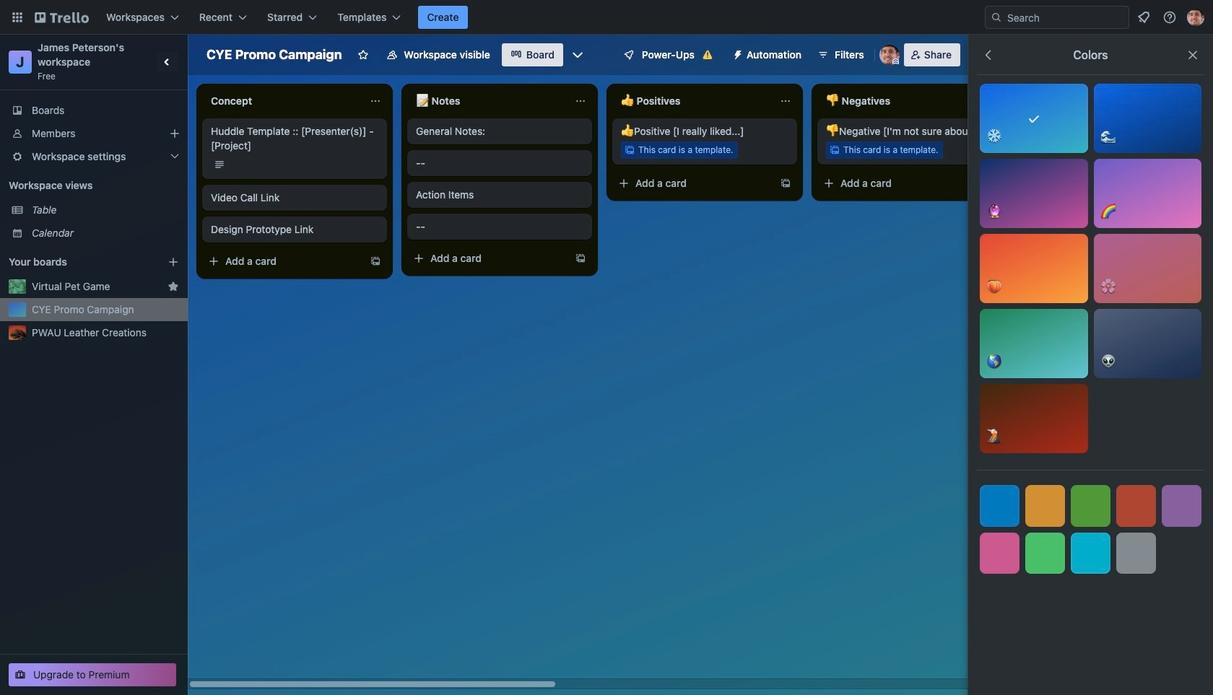 Task type: vqa. For each thing, say whether or not it's contained in the screenshot.
Bob Builder (bobbuilder40) image
no



Task type: locate. For each thing, give the bounding box(es) containing it.
Board name text field
[[199, 43, 349, 66]]

add board image
[[168, 256, 179, 268]]

primary element
[[0, 0, 1213, 35]]

starred icon image
[[168, 281, 179, 293]]

1 vertical spatial create from template… image
[[370, 256, 381, 267]]

None text field
[[613, 90, 774, 113]]

create from template… image
[[780, 178, 792, 189], [370, 256, 381, 267]]

your boards with 3 items element
[[9, 254, 146, 271]]

0 horizontal spatial create from template… image
[[370, 256, 381, 267]]

1 horizontal spatial create from template… image
[[780, 178, 792, 189]]

None text field
[[202, 90, 364, 113], [407, 90, 569, 113], [818, 90, 979, 113], [202, 90, 364, 113], [407, 90, 569, 113], [818, 90, 979, 113]]

0 notifications image
[[1135, 9, 1153, 26]]

sm image
[[727, 43, 747, 64]]

0 vertical spatial create from template… image
[[780, 178, 792, 189]]

james peterson (jamespeterson93) image
[[1187, 9, 1205, 26]]

open information menu image
[[1163, 10, 1177, 25]]

Search field
[[1003, 7, 1129, 27]]



Task type: describe. For each thing, give the bounding box(es) containing it.
back to home image
[[35, 6, 89, 29]]

customize views image
[[571, 48, 585, 62]]

star or unstar board image
[[358, 49, 369, 61]]

create from template… image
[[575, 253, 587, 264]]

search image
[[991, 12, 1003, 23]]

james peterson (jamespeterson93) image
[[880, 45, 900, 65]]

this member is an admin of this board. image
[[893, 59, 899, 65]]

workspace navigation collapse icon image
[[157, 52, 178, 72]]



